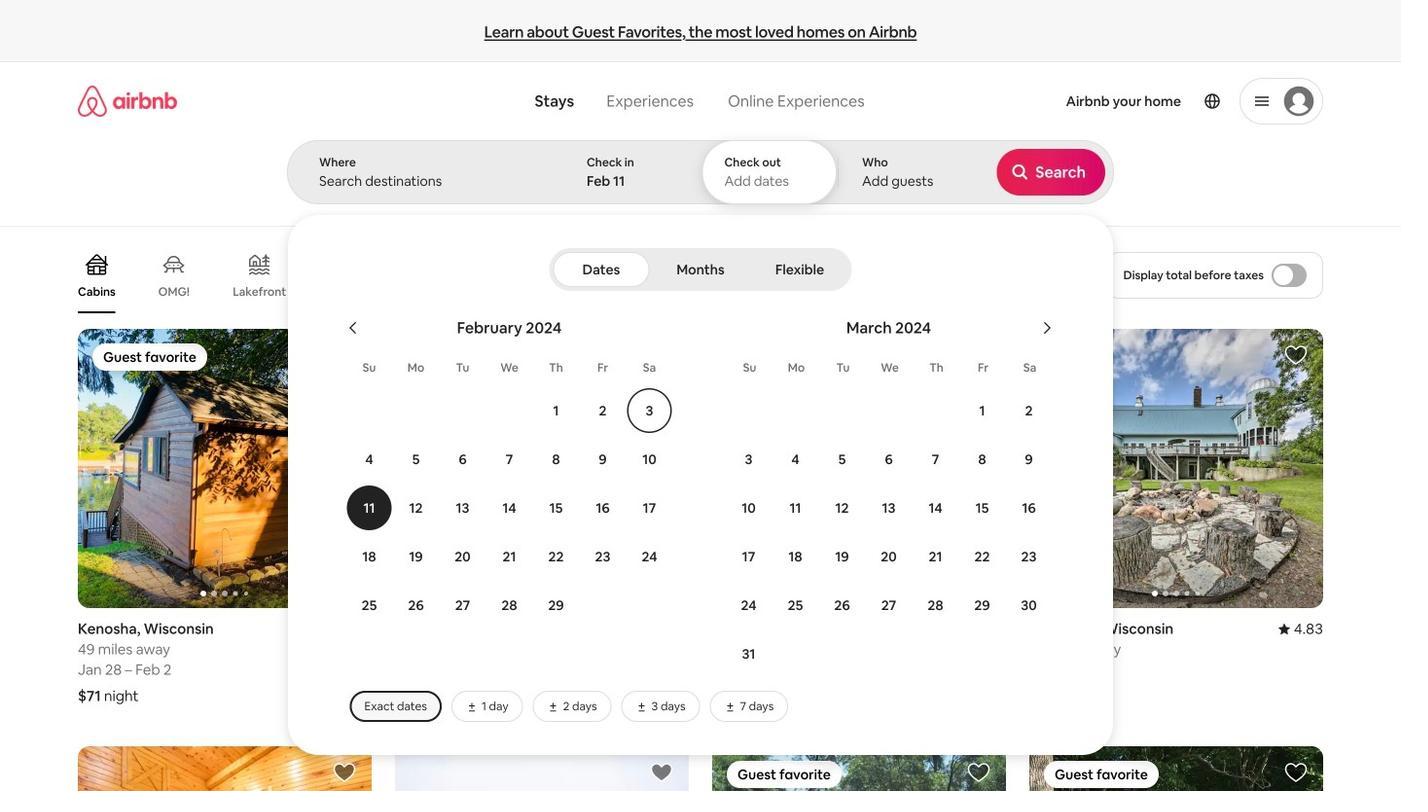 Task type: vqa. For each thing, say whether or not it's contained in the screenshot.
Calendar application
yes



Task type: locate. For each thing, give the bounding box(es) containing it.
group
[[78, 237, 990, 313], [78, 329, 372, 608], [395, 329, 689, 608], [712, 329, 1006, 608], [1030, 329, 1324, 608], [78, 746, 372, 791], [395, 746, 689, 791], [712, 746, 1006, 791], [1030, 746, 1324, 791]]

tab list
[[553, 248, 848, 291]]

add to wishlist: trevor, wisconsin image
[[650, 344, 673, 367]]

add to wishlist: porter, indiana image
[[967, 761, 991, 784]]

add to wishlist: pontiac, illinois image
[[333, 761, 356, 784]]

None search field
[[287, 62, 1401, 755]]

profile element
[[895, 62, 1324, 140]]

calendar application
[[311, 297, 1401, 683]]

tab panel
[[287, 140, 1401, 755]]

add to wishlist: mokena, illinois image
[[650, 761, 673, 784]]



Task type: describe. For each thing, give the bounding box(es) containing it.
Search destinations field
[[319, 172, 531, 190]]

add to wishlist: sawyer, michigan image
[[1285, 761, 1308, 784]]

add to wishlist: walworth, wisconsin image
[[1285, 344, 1308, 367]]

add to wishlist: lake geneva, wisconsin image
[[967, 344, 991, 367]]

what can we help you find? tab list
[[519, 80, 711, 123]]

4.83 out of 5 average rating image
[[1279, 620, 1324, 638]]



